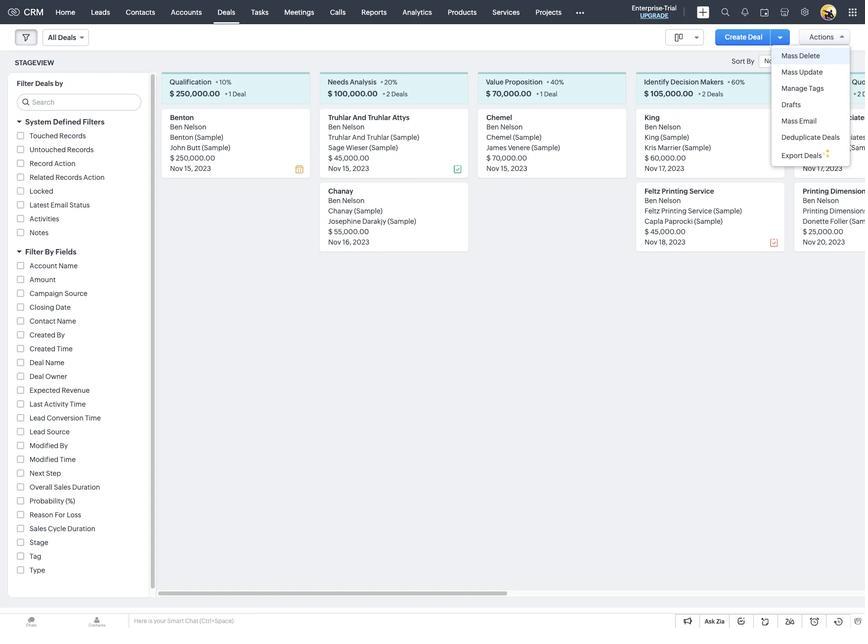 Task type: locate. For each thing, give the bounding box(es) containing it.
tasks
[[251, 8, 269, 16]]

1 1 deal from the left
[[229, 91, 246, 98]]

0 vertical spatial 70,000.00
[[493, 90, 532, 98]]

60
[[732, 79, 740, 86]]

0 horizontal spatial 60,000.00
[[651, 154, 686, 162]]

enterprise-
[[632, 4, 665, 12]]

1 created from the top
[[30, 332, 55, 339]]

by right sort
[[747, 57, 755, 65]]

2 created from the top
[[30, 345, 55, 353]]

2 horizontal spatial 2
[[858, 91, 862, 98]]

nelson up chemel (sample) link
[[501, 123, 523, 131]]

record action
[[30, 160, 75, 168]]

josephine
[[328, 218, 361, 226]]

(sample) up the james venere (sample) link on the right top of the page
[[513, 134, 542, 142]]

% for $ 105,000.00
[[740, 79, 745, 86]]

% for $ 250,000.00
[[226, 79, 232, 86]]

45,000.00 up 18,
[[651, 228, 686, 236]]

0 vertical spatial created
[[30, 332, 55, 339]]

2 down 'makers'
[[702, 91, 706, 98]]

none
[[765, 57, 781, 65]]

mass delete link
[[772, 48, 850, 64]]

$ inside king ben nelson king (sample) kris marrier (sample) $ 60,000.00 nov 17, 2023
[[645, 154, 649, 162]]

0 vertical spatial service
[[690, 188, 715, 196]]

$ 35,000.00 nov 17, 2023
[[803, 154, 844, 173]]

reason for loss
[[30, 512, 81, 520]]

2023 down sage wieser (sample) link
[[353, 165, 369, 173]]

calendar image
[[761, 8, 769, 16]]

None field
[[666, 29, 704, 46]]

filter down stageview
[[17, 80, 34, 88]]

source up date
[[65, 290, 87, 298]]

name for account name
[[59, 262, 78, 270]]

0 horizontal spatial 2
[[387, 91, 390, 98]]

time down revenue
[[70, 401, 86, 409]]

account name
[[30, 262, 78, 270]]

truhlar up truhlar and truhlar (sample) link
[[368, 114, 391, 122]]

records
[[59, 132, 86, 140], [67, 146, 94, 154], [56, 174, 82, 182]]

deduplicate deals link
[[772, 130, 850, 146]]

2023 down kris marrier (sample) link
[[668, 165, 685, 173]]

0 vertical spatial name
[[59, 262, 78, 270]]

0 vertical spatial mass
[[782, 52, 798, 60]]

mass delete
[[782, 52, 821, 60]]

$ down donette
[[803, 228, 808, 236]]

email down drafts link
[[800, 117, 817, 125]]

mass inside "link"
[[782, 68, 798, 76]]

contacts image
[[66, 615, 128, 629]]

1 vertical spatial chanay
[[328, 207, 353, 215]]

deal name
[[30, 359, 64, 367]]

deals right all
[[58, 34, 76, 42]]

truhlar up sage at the left top of page
[[328, 134, 351, 142]]

reason
[[30, 512, 53, 520]]

0 vertical spatial source
[[65, 290, 87, 298]]

0 vertical spatial benton
[[170, 114, 194, 122]]

lead down last
[[30, 415, 45, 423]]

%
[[226, 79, 232, 86], [393, 79, 398, 86], [559, 79, 564, 86], [740, 79, 745, 86]]

related
[[30, 174, 54, 182]]

1 vertical spatial benton
[[170, 134, 194, 142]]

$ 100,000.00
[[328, 90, 378, 98]]

mass inside "link"
[[782, 52, 798, 60]]

foller
[[831, 218, 849, 226]]

1 king from the top
[[645, 114, 660, 122]]

0 horizontal spatial sales
[[30, 525, 47, 533]]

0 horizontal spatial 1 deal
[[229, 91, 246, 98]]

time
[[57, 345, 73, 353], [70, 401, 86, 409], [85, 415, 101, 423], [60, 456, 76, 464]]

2 down "20"
[[387, 91, 390, 98]]

king
[[645, 114, 660, 122], [645, 134, 660, 142]]

1 vertical spatial lead
[[30, 429, 45, 436]]

ben down the benton link on the top of the page
[[170, 123, 183, 131]]

created up deal name
[[30, 345, 55, 353]]

2 for $ 105,000.00
[[702, 91, 706, 98]]

benton (sample) link
[[170, 134, 223, 142]]

1 vertical spatial 60,000.00
[[651, 154, 686, 162]]

deal right "$ 250,000.00"
[[233, 91, 246, 98]]

0 vertical spatial feltz
[[645, 188, 661, 196]]

by up "account name"
[[45, 248, 54, 256]]

nov inside chemel ben nelson chemel (sample) james venere (sample) $ 70,000.00 nov 15, 2023
[[487, 165, 500, 173]]

1 for 250,000.00
[[229, 91, 231, 98]]

0 vertical spatial king
[[645, 114, 660, 122]]

ben up sage at the left top of page
[[328, 123, 341, 131]]

2 lead from the top
[[30, 429, 45, 436]]

1 vertical spatial 70,000.00
[[492, 154, 527, 162]]

mass right none
[[782, 52, 798, 60]]

2023 down 35,000.00
[[826, 165, 843, 173]]

$ inside feltz printing service ben nelson feltz printing service (sample) capla paprocki (sample) $ 45,000.00 nov 18, 2023
[[645, 228, 649, 236]]

nov inside king ben nelson king (sample) kris marrier (sample) $ 60,000.00 nov 17, 2023
[[645, 165, 658, 173]]

name down date
[[57, 318, 76, 326]]

17, down 35,000.00
[[818, 165, 825, 173]]

records for untouched
[[67, 146, 94, 154]]

0 horizontal spatial 2 deals
[[387, 91, 408, 98]]

delete
[[800, 52, 821, 60]]

1 15, from the left
[[184, 165, 193, 173]]

chemel ben nelson chemel (sample) james venere (sample) $ 70,000.00 nov 15, 2023
[[487, 114, 560, 173]]

lead up modified by at the bottom left of the page
[[30, 429, 45, 436]]

1 deal
[[229, 91, 246, 98], [541, 91, 558, 98]]

nov inside 'truhlar and truhlar attys ben nelson truhlar and truhlar (sample) sage wieser (sample) $ 45,000.00 nov 15, 2023'
[[328, 165, 341, 173]]

2 % from the left
[[393, 79, 398, 86]]

$ inside benton ben nelson benton (sample) john butt (sample) $ 250,000.00 nov 15, 2023
[[170, 154, 175, 162]]

1 vertical spatial sales
[[30, 525, 47, 533]]

0 vertical spatial chanay
[[328, 188, 353, 196]]

0 horizontal spatial 45,000.00
[[334, 154, 369, 162]]

2 feltz from the top
[[645, 207, 660, 215]]

notes
[[30, 229, 49, 237]]

15, down james
[[501, 165, 510, 173]]

15, inside chemel ben nelson chemel (sample) james venere (sample) $ 70,000.00 nov 15, 2023
[[501, 165, 510, 173]]

0 vertical spatial filter
[[17, 80, 34, 88]]

james
[[487, 144, 507, 152]]

2
[[387, 91, 390, 98], [702, 91, 706, 98], [858, 91, 862, 98]]

contact
[[30, 318, 56, 326]]

name for contact name
[[57, 318, 76, 326]]

0 horizontal spatial action
[[54, 160, 75, 168]]

1 vertical spatial name
[[57, 318, 76, 326]]

signals element
[[736, 0, 755, 24]]

2 vertical spatial records
[[56, 174, 82, 182]]

2 deals for 105,000.00
[[702, 91, 724, 98]]

mass for mass delete
[[782, 52, 798, 60]]

0 horizontal spatial email
[[51, 201, 68, 209]]

15, down "wieser"
[[343, 165, 351, 173]]

source for lead source
[[47, 429, 70, 436]]

1 vertical spatial email
[[51, 201, 68, 209]]

export deals
[[782, 152, 822, 160]]

butt
[[187, 144, 201, 152]]

service up feltz printing service (sample) link
[[690, 188, 715, 196]]

needs
[[328, 78, 349, 86]]

deduplicate
[[782, 134, 821, 141]]

1 horizontal spatial 17,
[[818, 165, 825, 173]]

1 vertical spatial action
[[83, 174, 105, 182]]

1 % from the left
[[226, 79, 232, 86]]

1
[[229, 91, 231, 98], [541, 91, 543, 98]]

4 % from the left
[[740, 79, 745, 86]]

2 1 deal from the left
[[541, 91, 558, 98]]

1 vertical spatial modified
[[30, 456, 58, 464]]

duration for sales cycle duration
[[67, 525, 95, 533]]

2 vertical spatial name
[[45, 359, 64, 367]]

create deal
[[725, 33, 763, 41]]

sage
[[328, 144, 345, 152]]

$ down james
[[487, 154, 491, 162]]

1 horizontal spatial 2
[[702, 91, 706, 98]]

1 horizontal spatial sales
[[54, 484, 71, 492]]

chemel up james
[[487, 134, 512, 142]]

1 vertical spatial and
[[352, 134, 366, 142]]

1 horizontal spatial email
[[800, 117, 817, 125]]

services link
[[485, 0, 528, 24]]

$ down value
[[486, 90, 491, 98]]

1 horizontal spatial 1 deal
[[541, 91, 558, 98]]

filter deals by
[[17, 80, 63, 88]]

1 vertical spatial feltz
[[645, 207, 660, 215]]

action
[[54, 160, 75, 168], [83, 174, 105, 182]]

2023 inside benton ben nelson benton (sample) john butt (sample) $ 250,000.00 nov 15, 2023
[[194, 165, 211, 173]]

action up the related records action
[[54, 160, 75, 168]]

duration down loss
[[67, 525, 95, 533]]

70,000.00 down venere
[[492, 154, 527, 162]]

ask zia
[[705, 619, 725, 626]]

and down 100,000.00
[[353, 114, 367, 122]]

printing up feltz printing service (sample) link
[[662, 188, 688, 196]]

0 vertical spatial records
[[59, 132, 86, 140]]

nov down sage at the left top of page
[[328, 165, 341, 173]]

king (sample) link
[[645, 134, 690, 142]]

1 vertical spatial chemel
[[487, 134, 512, 142]]

1 deal down 40
[[541, 91, 558, 98]]

probability (%)
[[30, 498, 75, 506]]

ben inside 'truhlar and truhlar attys ben nelson truhlar and truhlar (sample) sage wieser (sample) $ 45,000.00 nov 15, 2023'
[[328, 123, 341, 131]]

records down "touched records"
[[67, 146, 94, 154]]

2023 inside the chanay ben nelson chanay (sample) josephine darakjy (sample) $ 55,000.00 nov 16, 2023
[[353, 239, 370, 246]]

deals down 20 %
[[392, 91, 408, 98]]

3 15, from the left
[[501, 165, 510, 173]]

john
[[170, 144, 186, 152]]

0 horizontal spatial 17,
[[659, 165, 667, 173]]

ben inside printing dimension ben nelson printing dimensions donette foller (sam $ 25,000.00 nov 20, 2023
[[803, 197, 816, 205]]

0 vertical spatial 60,000.00
[[809, 90, 849, 98]]

sage wieser (sample) link
[[328, 144, 398, 152]]

1 mass from the top
[[782, 52, 798, 60]]

2 17, from the left
[[818, 165, 825, 173]]

2 deals down 20 %
[[387, 91, 408, 98]]

1 horizontal spatial 60,000.00
[[809, 90, 849, 98]]

2 2 deals from the left
[[702, 91, 724, 98]]

deal right create
[[748, 33, 763, 41]]

1 down proposition
[[541, 91, 543, 98]]

1 1 from the left
[[229, 91, 231, 98]]

1 17, from the left
[[659, 165, 667, 173]]

$ 105,000.00
[[645, 90, 694, 98]]

activities
[[30, 215, 59, 223]]

(sample) up josephine darakjy (sample) link on the top of page
[[354, 207, 383, 215]]

crm
[[24, 7, 44, 17]]

time right conversion
[[85, 415, 101, 423]]

revenue
[[62, 387, 90, 395]]

17, down the marrier
[[659, 165, 667, 173]]

calls link
[[322, 0, 354, 24]]

2 for $ 100,000.00
[[387, 91, 390, 98]]

2023 down 55,000.00
[[353, 239, 370, 246]]

dimension
[[831, 188, 866, 196]]

nov inside printing dimension ben nelson printing dimensions donette foller (sam $ 25,000.00 nov 20, 2023
[[803, 239, 816, 246]]

1 vertical spatial filter
[[25, 248, 43, 256]]

3 % from the left
[[559, 79, 564, 86]]

crm link
[[8, 7, 44, 17]]

filter inside dropdown button
[[25, 248, 43, 256]]

mass up manage
[[782, 68, 798, 76]]

$ inside chemel ben nelson chemel (sample) james venere (sample) $ 70,000.00 nov 15, 2023
[[487, 154, 491, 162]]

1 horizontal spatial 2 deals
[[702, 91, 724, 98]]

1 vertical spatial duration
[[67, 525, 95, 533]]

(sample) down attys
[[391, 134, 420, 142]]

by for sort
[[747, 57, 755, 65]]

filter up the 'account'
[[25, 248, 43, 256]]

printing up donette
[[803, 207, 829, 215]]

$ down kris
[[645, 154, 649, 162]]

$ down capla on the right of the page
[[645, 228, 649, 236]]

nov left 18,
[[645, 239, 658, 246]]

1 2 from the left
[[387, 91, 390, 98]]

ben down 'king' link
[[645, 123, 658, 131]]

benton up benton (sample) link
[[170, 114, 194, 122]]

records down record action
[[56, 174, 82, 182]]

nov
[[170, 165, 183, 173], [328, 165, 341, 173], [487, 165, 500, 173], [645, 165, 658, 173], [803, 165, 816, 173], [328, 239, 341, 246], [645, 239, 658, 246], [803, 239, 816, 246]]

by
[[747, 57, 755, 65], [45, 248, 54, 256], [57, 332, 65, 339], [60, 442, 68, 450]]

1 vertical spatial 250,000.00
[[176, 154, 215, 162]]

action up status
[[83, 174, 105, 182]]

1 horizontal spatial 15,
[[343, 165, 351, 173]]

activity
[[44, 401, 68, 409]]

0 vertical spatial chemel
[[487, 114, 512, 122]]

john butt (sample) link
[[170, 144, 230, 152]]

loss
[[67, 512, 81, 520]]

filter for filter by fields
[[25, 248, 43, 256]]

250,000.00
[[176, 90, 220, 98], [176, 154, 215, 162]]

benton up 'john'
[[170, 134, 194, 142]]

nelson down printing dimension link
[[817, 197, 840, 205]]

2 70,000.00 from the top
[[492, 154, 527, 162]]

nov inside the chanay ben nelson chanay (sample) josephine darakjy (sample) $ 55,000.00 nov 16, 2023
[[328, 239, 341, 246]]

2 vertical spatial mass
[[782, 117, 798, 125]]

0 vertical spatial duration
[[72, 484, 100, 492]]

2 250,000.00 from the top
[[176, 154, 215, 162]]

duration
[[72, 484, 100, 492], [67, 525, 95, 533]]

$ down sage at the left top of page
[[328, 154, 333, 162]]

None field
[[759, 55, 794, 68]]

email for mass
[[800, 117, 817, 125]]

size image
[[675, 33, 683, 42]]

(sample)
[[195, 134, 223, 142], [391, 134, 420, 142], [513, 134, 542, 142], [661, 134, 690, 142], [202, 144, 230, 152], [370, 144, 398, 152], [532, 144, 560, 152], [683, 144, 711, 152], [354, 207, 383, 215], [714, 207, 742, 215], [388, 218, 416, 226], [695, 218, 723, 226]]

nov down 'john'
[[170, 165, 183, 173]]

250,000.00 down butt
[[176, 154, 215, 162]]

$ inside the $ 35,000.00 nov 17, 2023
[[803, 154, 808, 162]]

3 mass from the top
[[782, 117, 798, 125]]

0 horizontal spatial 15,
[[184, 165, 193, 173]]

source
[[65, 290, 87, 298], [47, 429, 70, 436]]

truhlar and truhlar (sample) link
[[328, 134, 420, 142]]

contact name
[[30, 318, 76, 326]]

records for related
[[56, 174, 82, 182]]

deal down 40
[[544, 91, 558, 98]]

meetings
[[285, 8, 314, 16]]

2 1 from the left
[[541, 91, 543, 98]]

(%)
[[65, 498, 75, 506]]

1 2 deals from the left
[[387, 91, 408, 98]]

$ down the josephine
[[328, 228, 333, 236]]

0 vertical spatial modified
[[30, 442, 58, 450]]

benton
[[170, 114, 194, 122], [170, 134, 194, 142]]

modified up next step
[[30, 456, 58, 464]]

reports
[[362, 8, 387, 16]]

40 %
[[551, 79, 564, 86]]

1 250,000.00 from the top
[[176, 90, 220, 98]]

by inside dropdown button
[[45, 248, 54, 256]]

$ down the qualification at the left of the page
[[170, 90, 174, 98]]

and up "wieser"
[[352, 134, 366, 142]]

stageview
[[15, 59, 54, 67]]

nov down james
[[487, 165, 500, 173]]

1 vertical spatial mass
[[782, 68, 798, 76]]

1 vertical spatial king
[[645, 134, 660, 142]]

15, inside benton ben nelson benton (sample) john butt (sample) $ 250,000.00 nov 15, 2023
[[184, 165, 193, 173]]

search image
[[722, 8, 730, 16]]

by for modified
[[60, 442, 68, 450]]

All Deals field
[[43, 29, 89, 46]]

2 mass from the top
[[782, 68, 798, 76]]

105,000.00
[[651, 90, 694, 98]]

lead for lead conversion time
[[30, 415, 45, 423]]

chanay up the josephine
[[328, 207, 353, 215]]

2 deals for 100,000.00
[[387, 91, 408, 98]]

deduplicate deals
[[782, 134, 840, 141]]

0 vertical spatial action
[[54, 160, 75, 168]]

2 modified from the top
[[30, 456, 58, 464]]

1 horizontal spatial 1
[[541, 91, 543, 98]]

1 horizontal spatial 45,000.00
[[651, 228, 686, 236]]

2023 right 20,
[[829, 239, 846, 246]]

ben inside the chanay ben nelson chanay (sample) josephine darakjy (sample) $ 55,000.00 nov 16, 2023
[[328, 197, 341, 205]]

2023 inside king ben nelson king (sample) kris marrier (sample) $ 60,000.00 nov 17, 2023
[[668, 165, 685, 173]]

2 benton from the top
[[170, 134, 194, 142]]

0 vertical spatial 250,000.00
[[176, 90, 220, 98]]

created for created time
[[30, 345, 55, 353]]

0 vertical spatial 45,000.00
[[334, 154, 369, 162]]

chemel up chemel (sample) link
[[487, 114, 512, 122]]

home
[[56, 8, 75, 16]]

0 vertical spatial lead
[[30, 415, 45, 423]]

45,000.00 down "wieser"
[[334, 154, 369, 162]]

touched records
[[30, 132, 86, 140]]

2 deals
[[387, 91, 408, 98], [702, 91, 724, 98]]

mass update
[[782, 68, 823, 76]]

modified down lead source
[[30, 442, 58, 450]]

records down defined
[[59, 132, 86, 140]]

1 horizontal spatial action
[[83, 174, 105, 182]]

15,
[[184, 165, 193, 173], [343, 165, 351, 173], [501, 165, 510, 173]]

nelson down feltz printing service link
[[659, 197, 681, 205]]

mass down drafts on the right
[[782, 117, 798, 125]]

1 vertical spatial created
[[30, 345, 55, 353]]

1 vertical spatial source
[[47, 429, 70, 436]]

0 vertical spatial email
[[800, 117, 817, 125]]

1 vertical spatial 45,000.00
[[651, 228, 686, 236]]

amount
[[30, 276, 56, 284]]

70,000.00 down "value proposition"
[[493, 90, 532, 98]]

2 2 from the left
[[702, 91, 706, 98]]

nelson up king (sample) link
[[659, 123, 681, 131]]

ben down the chanay link
[[328, 197, 341, 205]]

enterprise-trial upgrade
[[632, 4, 677, 19]]

conversion
[[47, 415, 84, 423]]

deal
[[748, 33, 763, 41], [233, 91, 246, 98], [544, 91, 558, 98], [30, 359, 44, 367], [30, 373, 44, 381]]

1 lead from the top
[[30, 415, 45, 423]]

1 modified from the top
[[30, 442, 58, 450]]

0 horizontal spatial 1
[[229, 91, 231, 98]]

locked
[[30, 188, 53, 196]]

create menu element
[[692, 0, 716, 24]]

king up king (sample) link
[[645, 114, 660, 122]]

2023 down venere
[[511, 165, 528, 173]]

2 horizontal spatial 15,
[[501, 165, 510, 173]]

nov down export deals
[[803, 165, 816, 173]]

2023 right 18,
[[669, 239, 686, 246]]

1 benton from the top
[[170, 114, 194, 122]]

modified time
[[30, 456, 76, 464]]

sales up (%)
[[54, 484, 71, 492]]

2 15, from the left
[[343, 165, 351, 173]]

1 vertical spatial records
[[67, 146, 94, 154]]

filter
[[17, 80, 34, 88], [25, 248, 43, 256]]

paprocki
[[665, 218, 693, 226]]

printing up the paprocki
[[662, 207, 687, 215]]

service up 'capla paprocki (sample)' "link"
[[688, 207, 712, 215]]

overall sales duration
[[30, 484, 100, 492]]



Task type: vqa. For each thing, say whether or not it's contained in the screenshot.
Ben inside Benton Ben Nelson Benton (Sample) John Butt (Sample) $ 250,000.00 Nov 15, 2023
yes



Task type: describe. For each thing, give the bounding box(es) containing it.
king ben nelson king (sample) kris marrier (sample) $ 60,000.00 nov 17, 2023
[[645, 114, 711, 173]]

deals down deduplicate deals link
[[805, 152, 822, 160]]

16,
[[343, 239, 352, 246]]

for
[[55, 512, 65, 520]]

deals link
[[210, 0, 243, 24]]

identify
[[645, 78, 670, 86]]

70,000.00 inside chemel ben nelson chemel (sample) james venere (sample) $ 70,000.00 nov 15, 2023
[[492, 154, 527, 162]]

date
[[56, 304, 71, 312]]

nov inside benton ben nelson benton (sample) john butt (sample) $ 250,000.00 nov 15, 2023
[[170, 165, 183, 173]]

system defined filters button
[[8, 113, 149, 131]]

analysis
[[350, 78, 377, 86]]

probability
[[30, 498, 64, 506]]

60,000.00 inside king ben nelson king (sample) kris marrier (sample) $ 60,000.00 nov 17, 2023
[[651, 154, 686, 162]]

all deals
[[48, 34, 76, 42]]

profile image
[[821, 4, 837, 20]]

(sam
[[850, 218, 866, 226]]

$ 250,000.00
[[170, 90, 220, 98]]

20,
[[818, 239, 828, 246]]

tasks link
[[243, 0, 277, 24]]

nelson inside feltz printing service ben nelson feltz printing service (sample) capla paprocki (sample) $ 45,000.00 nov 18, 2023
[[659, 197, 681, 205]]

chanay (sample) link
[[328, 207, 383, 215]]

email for latest
[[51, 201, 68, 209]]

kris marrier (sample) link
[[645, 144, 711, 152]]

deal up the deal owner
[[30, 359, 44, 367]]

chemel link
[[487, 114, 512, 122]]

deals down 'makers'
[[707, 91, 724, 98]]

45,000.00 inside 'truhlar and truhlar attys ben nelson truhlar and truhlar (sample) sage wieser (sample) $ 45,000.00 nov 15, 2023'
[[334, 154, 369, 162]]

2023 inside printing dimension ben nelson printing dimensions donette foller (sam $ 25,000.00 nov 20, 2023
[[829, 239, 846, 246]]

0 vertical spatial and
[[353, 114, 367, 122]]

next step
[[30, 470, 61, 478]]

by for created
[[57, 332, 65, 339]]

time up step
[[60, 456, 76, 464]]

lead for lead source
[[30, 429, 45, 436]]

tags
[[809, 85, 824, 92]]

ben inside benton ben nelson benton (sample) john butt (sample) $ 250,000.00 nov 15, 2023
[[170, 123, 183, 131]]

ben inside feltz printing service ben nelson feltz printing service (sample) capla paprocki (sample) $ 45,000.00 nov 18, 2023
[[645, 197, 658, 205]]

(sample) right the marrier
[[683, 144, 711, 152]]

printing up printing dimensions link
[[803, 188, 830, 196]]

1 deal for $ 70,000.00
[[541, 91, 558, 98]]

search element
[[716, 0, 736, 24]]

actions
[[810, 33, 834, 41]]

latest
[[30, 201, 49, 209]]

record
[[30, 160, 53, 168]]

chanay ben nelson chanay (sample) josephine darakjy (sample) $ 55,000.00 nov 16, 2023
[[328, 188, 416, 246]]

upgrade
[[641, 12, 669, 19]]

18,
[[659, 239, 668, 246]]

Other Modules field
[[570, 4, 591, 20]]

expected
[[30, 387, 60, 395]]

deal owner
[[30, 373, 67, 381]]

17, inside the $ 35,000.00 nov 17, 2023
[[818, 165, 825, 173]]

all
[[48, 34, 57, 42]]

1 deal for $ 250,000.00
[[229, 91, 246, 98]]

profile element
[[815, 0, 843, 24]]

2023 inside chemel ben nelson chemel (sample) james venere (sample) $ 70,000.00 nov 15, 2023
[[511, 165, 528, 173]]

1 feltz from the top
[[645, 188, 661, 196]]

time down created by
[[57, 345, 73, 353]]

nelson inside printing dimension ben nelson printing dimensions donette foller (sam $ 25,000.00 nov 20, 2023
[[817, 197, 840, 205]]

1 chanay from the top
[[328, 188, 353, 196]]

Search text field
[[17, 95, 141, 110]]

$ 60,000.00
[[803, 90, 849, 98]]

capla paprocki (sample) link
[[645, 218, 723, 226]]

system
[[25, 118, 51, 126]]

calls
[[330, 8, 346, 16]]

printing dimension link
[[803, 188, 866, 196]]

deal up the expected
[[30, 373, 44, 381]]

makers
[[701, 78, 724, 86]]

2023 inside 'truhlar and truhlar attys ben nelson truhlar and truhlar (sample) sage wieser (sample) $ 45,000.00 nov 15, 2023'
[[353, 165, 369, 173]]

create menu image
[[697, 6, 710, 18]]

deal inside button
[[748, 33, 763, 41]]

darakjy
[[363, 218, 386, 226]]

name for deal name
[[45, 359, 64, 367]]

mass email
[[782, 117, 817, 125]]

nelson inside king ben nelson king (sample) kris marrier (sample) $ 60,000.00 nov 17, 2023
[[659, 123, 681, 131]]

here is your smart chat (ctrl+space)
[[134, 618, 234, 625]]

lead conversion time
[[30, 415, 101, 423]]

fields
[[56, 248, 76, 256]]

2 chemel from the top
[[487, 134, 512, 142]]

ben inside chemel ben nelson chemel (sample) james venere (sample) $ 70,000.00 nov 15, 2023
[[487, 123, 499, 131]]

by for filter
[[45, 248, 54, 256]]

(sample) up 'capla paprocki (sample)' "link"
[[714, 207, 742, 215]]

feltz printing service (sample) link
[[645, 207, 742, 215]]

% for $ 100,000.00
[[393, 79, 398, 86]]

modified for modified by
[[30, 442, 58, 450]]

deals left tasks link
[[218, 8, 235, 16]]

(sample) down truhlar and truhlar (sample) link
[[370, 144, 398, 152]]

duration for overall sales duration
[[72, 484, 100, 492]]

(sample) down feltz printing service (sample) link
[[695, 218, 723, 226]]

chats image
[[0, 615, 62, 629]]

1 vertical spatial service
[[688, 207, 712, 215]]

leads
[[91, 8, 110, 16]]

created for created by
[[30, 332, 55, 339]]

$ down needs
[[328, 90, 333, 98]]

15, inside 'truhlar and truhlar attys ben nelson truhlar and truhlar (sample) sage wieser (sample) $ 45,000.00 nov 15, 2023'
[[343, 165, 351, 173]]

last
[[30, 401, 43, 409]]

nelson inside the chanay ben nelson chanay (sample) josephine darakjy (sample) $ 55,000.00 nov 16, 2023
[[342, 197, 365, 205]]

$ 70,000.00
[[486, 90, 532, 98]]

modified for modified time
[[30, 456, 58, 464]]

3 2 from the left
[[858, 91, 862, 98]]

$ inside printing dimension ben nelson printing dimensions donette foller (sam $ 25,000.00 nov 20, 2023
[[803, 228, 808, 236]]

(sample) down benton (sample) link
[[202, 144, 230, 152]]

sort
[[732, 57, 746, 65]]

2 chanay from the top
[[328, 207, 353, 215]]

create deal button
[[716, 29, 773, 46]]

(sample) right venere
[[532, 144, 560, 152]]

modified by
[[30, 442, 68, 450]]

filters
[[83, 118, 105, 126]]

chemel (sample) link
[[487, 134, 542, 142]]

nelson inside benton ben nelson benton (sample) john butt (sample) $ 250,000.00 nov 15, 2023
[[184, 123, 206, 131]]

$ down identify
[[645, 90, 649, 98]]

chat
[[185, 618, 198, 625]]

king link
[[645, 114, 660, 122]]

closing date
[[30, 304, 71, 312]]

export
[[782, 152, 803, 160]]

benton ben nelson benton (sample) john butt (sample) $ 250,000.00 nov 15, 2023
[[170, 114, 230, 173]]

% for $ 70,000.00
[[559, 79, 564, 86]]

truhlar down $ 100,000.00
[[328, 114, 351, 122]]

1 70,000.00 from the top
[[493, 90, 532, 98]]

sort by
[[732, 57, 755, 65]]

(sample) up kris marrier (sample) link
[[661, 134, 690, 142]]

source for campaign source
[[65, 290, 87, 298]]

closing
[[30, 304, 54, 312]]

update
[[800, 68, 823, 76]]

analytics link
[[395, 0, 440, 24]]

mass for mass email
[[782, 117, 798, 125]]

wieser
[[346, 144, 368, 152]]

filter for filter deals by
[[17, 80, 34, 88]]

1 for 70,000.00
[[541, 91, 543, 98]]

15, for chemel ben nelson chemel (sample) james venere (sample) $ 70,000.00 nov 15, 2023
[[501, 165, 510, 173]]

$ inside the chanay ben nelson chanay (sample) josephine darakjy (sample) $ 55,000.00 nov 16, 2023
[[328, 228, 333, 236]]

identify decision makers
[[645, 78, 724, 86]]

dimensions
[[830, 207, 866, 215]]

lead source
[[30, 429, 70, 436]]

contacts
[[126, 8, 155, 16]]

feltz printing service link
[[645, 188, 715, 196]]

account
[[30, 262, 57, 270]]

needs analysis
[[328, 78, 377, 86]]

$ left tags
[[803, 90, 808, 98]]

nov inside feltz printing service ben nelson feltz printing service (sample) capla paprocki (sample) $ 45,000.00 nov 18, 2023
[[645, 239, 658, 246]]

deals left by
[[35, 80, 53, 88]]

0 vertical spatial sales
[[54, 484, 71, 492]]

records for touched
[[59, 132, 86, 140]]

contacts link
[[118, 0, 163, 24]]

2023 inside the $ 35,000.00 nov 17, 2023
[[826, 165, 843, 173]]

signals image
[[742, 8, 749, 16]]

venere
[[508, 144, 530, 152]]

last activity time
[[30, 401, 86, 409]]

marrier
[[658, 144, 681, 152]]

45,000.00 inside feltz printing service ben nelson feltz printing service (sample) capla paprocki (sample) $ 45,000.00 nov 18, 2023
[[651, 228, 686, 236]]

nelson inside chemel ben nelson chemel (sample) james venere (sample) $ 70,000.00 nov 15, 2023
[[501, 123, 523, 131]]

60 %
[[732, 79, 745, 86]]

2023 inside feltz printing service ben nelson feltz printing service (sample) capla paprocki (sample) $ 45,000.00 nov 18, 2023
[[669, 239, 686, 246]]

accounts
[[171, 8, 202, 16]]

truhlar up sage wieser (sample) link
[[367, 134, 390, 142]]

latest email status
[[30, 201, 90, 209]]

zia
[[717, 619, 725, 626]]

17, inside king ben nelson king (sample) kris marrier (sample) $ 60,000.00 nov 17, 2023
[[659, 165, 667, 173]]

nov inside the $ 35,000.00 nov 17, 2023
[[803, 165, 816, 173]]

trial
[[665, 4, 677, 12]]

(sample) right darakjy
[[388, 218, 416, 226]]

2 king from the top
[[645, 134, 660, 142]]

manage
[[782, 85, 808, 92]]

10
[[219, 79, 226, 86]]

deals inside field
[[58, 34, 76, 42]]

deals up 35,000.00
[[823, 134, 840, 141]]

products
[[448, 8, 477, 16]]

1 chemel from the top
[[487, 114, 512, 122]]

250,000.00 inside benton ben nelson benton (sample) john butt (sample) $ 250,000.00 nov 15, 2023
[[176, 154, 215, 162]]

filter by fields button
[[8, 244, 149, 261]]

$ inside 'truhlar and truhlar attys ben nelson truhlar and truhlar (sample) sage wieser (sample) $ 45,000.00 nov 15, 2023'
[[328, 154, 333, 162]]

ben inside king ben nelson king (sample) kris marrier (sample) $ 60,000.00 nov 17, 2023
[[645, 123, 658, 131]]

mass for mass update
[[782, 68, 798, 76]]

nelson inside 'truhlar and truhlar attys ben nelson truhlar and truhlar (sample) sage wieser (sample) $ 45,000.00 nov 15, 2023'
[[342, 123, 365, 131]]

(sample) up john butt (sample) link
[[195, 134, 223, 142]]

15, for benton ben nelson benton (sample) john butt (sample) $ 250,000.00 nov 15, 2023
[[184, 165, 193, 173]]



